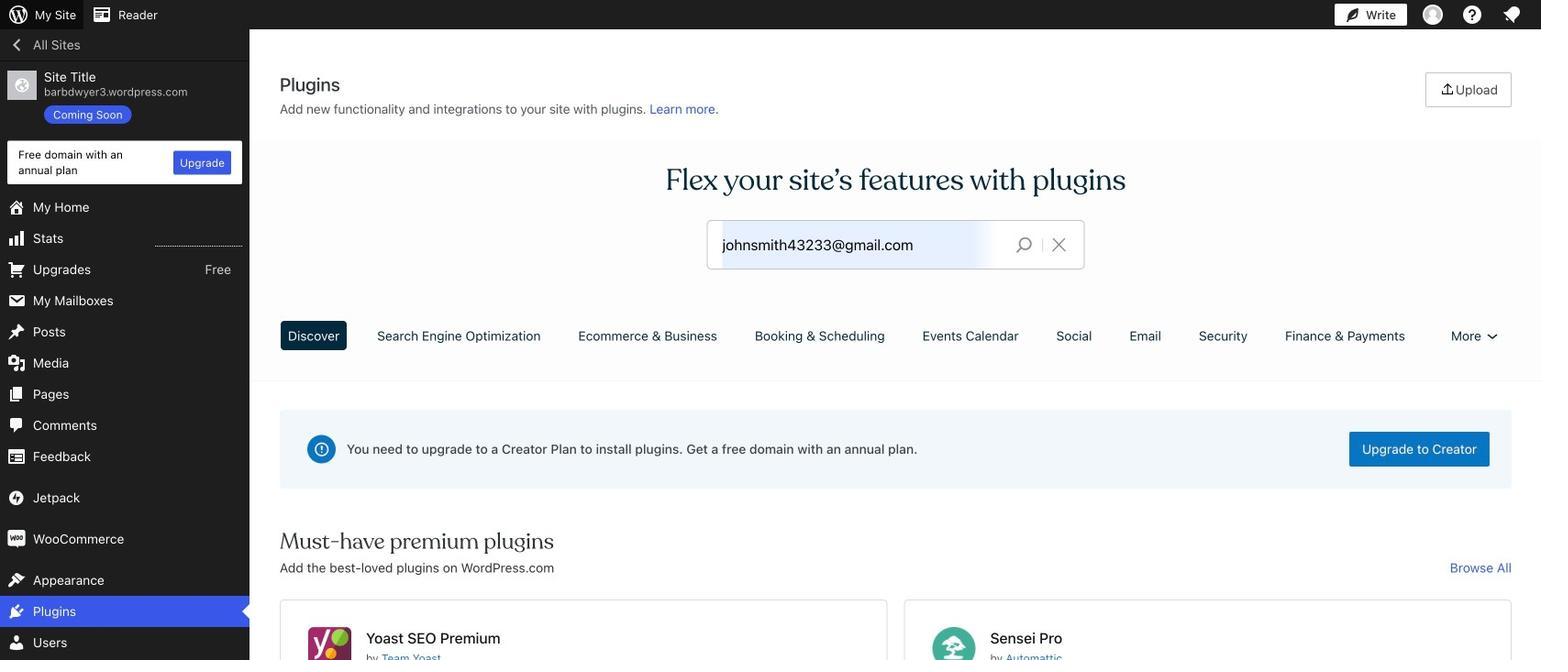 Task type: locate. For each thing, give the bounding box(es) containing it.
0 vertical spatial img image
[[7, 489, 26, 508]]

plugin icon image
[[308, 628, 351, 661], [933, 628, 976, 661]]

img image
[[7, 489, 26, 508], [7, 531, 26, 549]]

main content
[[273, 73, 1519, 661]]

1 img image from the top
[[7, 489, 26, 508]]

1 horizontal spatial plugin icon image
[[933, 628, 976, 661]]

manage your notifications image
[[1501, 4, 1523, 26]]

0 horizontal spatial plugin icon image
[[308, 628, 351, 661]]

open search image
[[1002, 232, 1048, 258]]

None search field
[[708, 221, 1084, 269]]

1 vertical spatial img image
[[7, 531, 26, 549]]



Task type: describe. For each thing, give the bounding box(es) containing it.
help image
[[1462, 4, 1484, 26]]

Search search field
[[723, 221, 1002, 269]]

2 plugin icon image from the left
[[933, 628, 976, 661]]

highest hourly views 0 image
[[155, 235, 242, 247]]

2 img image from the top
[[7, 531, 26, 549]]

close search image
[[1037, 234, 1082, 256]]

my profile image
[[1423, 5, 1444, 25]]

1 plugin icon image from the left
[[308, 628, 351, 661]]



Task type: vqa. For each thing, say whether or not it's contained in the screenshot.
Dismiss image
no



